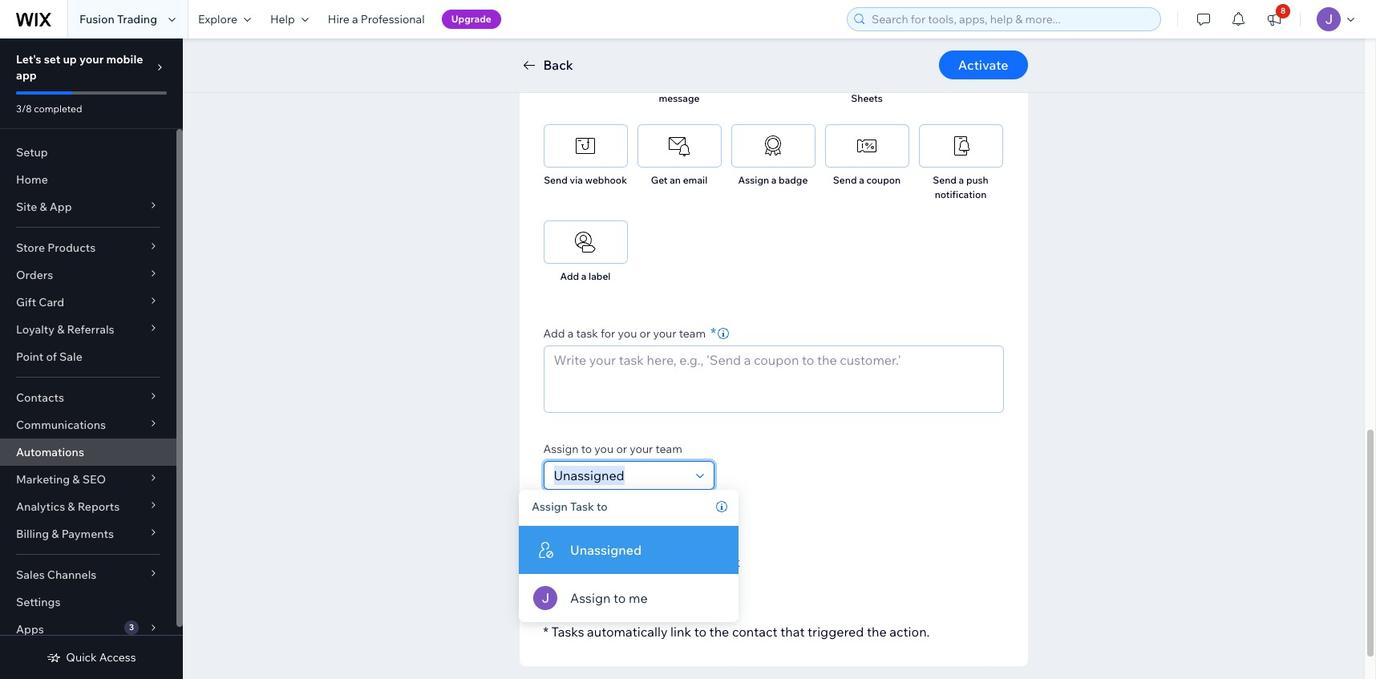 Task type: vqa. For each thing, say whether or not it's contained in the screenshot.
a within Send a chat message
yes



Task type: describe. For each thing, give the bounding box(es) containing it.
fusion trading
[[79, 12, 157, 26]]

add a task for you or your team *
[[543, 324, 716, 342]]

upgrade
[[451, 13, 492, 25]]

store products button
[[0, 234, 176, 261]]

sales
[[16, 568, 45, 582]]

trading
[[117, 12, 157, 26]]

link
[[671, 624, 691, 640]]

email for get an email
[[683, 174, 708, 186]]

gift card
[[16, 295, 64, 310]]

message
[[659, 92, 700, 104]]

category image up "assign a badge"
[[761, 134, 785, 158]]

add a label
[[560, 270, 611, 282]]

task
[[570, 500, 594, 514]]

payments
[[61, 527, 114, 541]]

automations link
[[0, 439, 176, 466]]

gift
[[16, 295, 36, 310]]

1 vertical spatial *
[[543, 624, 549, 640]]

0 horizontal spatial or
[[616, 442, 627, 456]]

upgrade button
[[442, 10, 501, 29]]

send for send a chat message
[[653, 78, 676, 90]]

2 vertical spatial your
[[630, 442, 653, 456]]

category image up update
[[855, 38, 879, 62]]

send an email
[[554, 78, 617, 90]]

professional
[[361, 12, 425, 26]]

Write your task here, e.g., 'Send a coupon to the customer.' text field
[[544, 346, 1003, 412]]

sale
[[59, 350, 82, 364]]

analytics
[[16, 500, 65, 514]]

chat
[[686, 78, 706, 90]]

assign for assign to you or your team
[[543, 442, 579, 456]]

store
[[16, 241, 45, 255]]

a for create a task
[[776, 78, 781, 90]]

1 horizontal spatial task
[[715, 554, 740, 570]]

notification
[[935, 188, 987, 201]]

send for send a coupon
[[833, 174, 857, 186]]

for
[[601, 326, 615, 341]]

get
[[651, 174, 668, 186]]

settings
[[16, 595, 61, 610]]

orders
[[16, 268, 53, 282]]

a for send a chat message
[[679, 78, 684, 90]]

create
[[744, 78, 774, 90]]

help
[[270, 12, 295, 26]]

billing
[[16, 527, 49, 541]]

site
[[16, 200, 37, 214]]

send a chat message
[[653, 78, 706, 104]]

marketing
[[16, 472, 70, 487]]

contacts button
[[0, 384, 176, 411]]

category image up connect to zapier
[[949, 38, 973, 62]]

date
[[635, 522, 662, 538]]

let's
[[16, 52, 41, 67]]

automations
[[16, 445, 84, 460]]

setup link
[[0, 139, 176, 166]]

send for send an email
[[554, 78, 577, 90]]

let's set up your mobile app
[[16, 52, 143, 83]]

2 the from the left
[[867, 624, 887, 640]]

label
[[589, 270, 611, 282]]

action.
[[890, 624, 930, 640]]

of for days
[[595, 554, 607, 570]]

assign for assign a badge
[[738, 174, 769, 186]]

category image up send a coupon
[[855, 134, 879, 158]]

a for hire a professional
[[352, 12, 358, 26]]

email for send an email
[[593, 78, 617, 90]]

app
[[16, 68, 37, 83]]

& for loyalty
[[57, 322, 64, 337]]

& for analytics
[[68, 500, 75, 514]]

triggered
[[808, 624, 864, 640]]

connect to zapier
[[920, 78, 1002, 90]]

a for send a push notification
[[959, 174, 964, 186]]

billing & payments button
[[0, 521, 176, 548]]

to right task
[[597, 500, 608, 514]]

number of days to complete task
[[543, 554, 740, 570]]

category image up create a task
[[761, 38, 785, 62]]

send for send a push notification
[[933, 174, 957, 186]]

assign a badge
[[738, 174, 808, 186]]

activate
[[958, 57, 1009, 73]]

sales channels
[[16, 568, 97, 582]]

8 button
[[1257, 0, 1292, 38]]

connect
[[920, 78, 959, 90]]

Search for tools, apps, help & more... field
[[867, 8, 1156, 30]]

that
[[781, 624, 805, 640]]

access
[[99, 650, 136, 665]]

1 vertical spatial team
[[656, 442, 682, 456]]

up
[[63, 52, 77, 67]]

1 the from the left
[[710, 624, 729, 640]]

settings link
[[0, 589, 176, 616]]

& for marketing
[[72, 472, 80, 487]]

to up task
[[581, 442, 592, 456]]

get an email
[[651, 174, 708, 186]]

3/8
[[16, 103, 32, 115]]

set a due date
[[576, 522, 662, 538]]

analytics & reports button
[[0, 493, 176, 521]]

google
[[868, 78, 902, 90]]

a for assign a badge
[[771, 174, 777, 186]]

to right link
[[694, 624, 707, 640]]

update
[[832, 78, 866, 90]]

webhook
[[585, 174, 627, 186]]

category image up add a label
[[573, 230, 598, 254]]

contact
[[732, 624, 778, 640]]

assign for assign to me
[[570, 590, 611, 606]]



Task type: locate. For each thing, give the bounding box(es) containing it.
a up notification
[[959, 174, 964, 186]]

send left via
[[544, 174, 568, 186]]

a left badge
[[771, 174, 777, 186]]

send inside the send a chat message
[[653, 78, 676, 90]]

to right 'days'
[[641, 554, 653, 570]]

communications
[[16, 418, 106, 432]]

home
[[16, 172, 48, 187]]

category image right back
[[573, 38, 598, 62]]

& left seo
[[72, 472, 80, 487]]

0 vertical spatial an
[[580, 78, 591, 90]]

a right create
[[776, 78, 781, 90]]

& for site
[[40, 200, 47, 214]]

complete
[[656, 554, 712, 570]]

2 horizontal spatial task
[[784, 78, 803, 90]]

completed
[[34, 103, 82, 115]]

& right the loyalty
[[57, 322, 64, 337]]

3/8 completed
[[16, 103, 82, 115]]

loyalty
[[16, 322, 55, 337]]

point
[[16, 350, 44, 364]]

unassigned
[[570, 542, 642, 558]]

task inside add a task for you or your team *
[[576, 326, 598, 341]]

a left for
[[568, 326, 574, 341]]

send
[[554, 78, 577, 90], [653, 78, 676, 90], [544, 174, 568, 186], [833, 174, 857, 186], [933, 174, 957, 186]]

hire a professional link
[[318, 0, 434, 38]]

team inside add a task for you or your team *
[[679, 326, 706, 341]]

add left for
[[543, 326, 565, 341]]

0 vertical spatial *
[[711, 324, 716, 342]]

marketing & seo
[[16, 472, 106, 487]]

store products
[[16, 241, 96, 255]]

None number field
[[549, 577, 592, 604]]

None field
[[549, 462, 691, 489]]

* left tasks
[[543, 624, 549, 640]]

to left me
[[614, 590, 626, 606]]

coupon
[[867, 174, 901, 186]]

send up notification
[[933, 174, 957, 186]]

hire a professional
[[328, 12, 425, 26]]

of left sale
[[46, 350, 57, 364]]

back
[[543, 57, 573, 73]]

0 horizontal spatial the
[[710, 624, 729, 640]]

a up the message
[[679, 78, 684, 90]]

back button
[[519, 55, 573, 75]]

& inside "dropdown button"
[[52, 527, 59, 541]]

set
[[44, 52, 60, 67]]

card
[[39, 295, 64, 310]]

a for add a task for you or your team *
[[568, 326, 574, 341]]

1 vertical spatial task
[[576, 326, 598, 341]]

category image up push on the top of the page
[[949, 134, 973, 158]]

quick access
[[66, 650, 136, 665]]

zapier
[[973, 78, 1002, 90]]

a right set
[[600, 522, 607, 538]]

assign left task
[[532, 500, 568, 514]]

hire
[[328, 12, 350, 26]]

setup
[[16, 145, 48, 160]]

send left coupon
[[833, 174, 857, 186]]

your inside let's set up your mobile app
[[79, 52, 104, 67]]

the left the contact
[[710, 624, 729, 640]]

email
[[593, 78, 617, 90], [683, 174, 708, 186]]

category image up the send via webhook
[[573, 134, 598, 158]]

add left label at top
[[560, 270, 579, 282]]

loyalty & referrals button
[[0, 316, 176, 343]]

1 horizontal spatial or
[[640, 326, 651, 341]]

sidebar element
[[0, 38, 183, 679]]

fusion
[[79, 12, 115, 26]]

assign up assign task to
[[543, 442, 579, 456]]

orders button
[[0, 261, 176, 289]]

your inside add a task for you or your team *
[[653, 326, 677, 341]]

& for billing
[[52, 527, 59, 541]]

0 vertical spatial you
[[618, 326, 637, 341]]

list box containing unassigned
[[519, 526, 739, 622]]

category image up get an email
[[667, 134, 691, 158]]

send for send via webhook
[[544, 174, 568, 186]]

an
[[580, 78, 591, 90], [670, 174, 681, 186]]

task right complete at the bottom of the page
[[715, 554, 740, 570]]

push
[[966, 174, 989, 186]]

1 vertical spatial or
[[616, 442, 627, 456]]

0 horizontal spatial email
[[593, 78, 617, 90]]

a inside the send a chat message
[[679, 78, 684, 90]]

0 vertical spatial task
[[784, 78, 803, 90]]

*
[[711, 324, 716, 342], [543, 624, 549, 640]]

of inside the sidebar element
[[46, 350, 57, 364]]

a
[[352, 12, 358, 26], [679, 78, 684, 90], [776, 78, 781, 90], [771, 174, 777, 186], [859, 174, 864, 186], [959, 174, 964, 186], [581, 270, 587, 282], [568, 326, 574, 341], [600, 522, 607, 538]]

me
[[629, 590, 648, 606]]

you inside add a task for you or your team *
[[618, 326, 637, 341]]

2 vertical spatial task
[[715, 554, 740, 570]]

an for get
[[670, 174, 681, 186]]

via
[[570, 174, 583, 186]]

days
[[610, 554, 638, 570]]

1 vertical spatial email
[[683, 174, 708, 186]]

of for sale
[[46, 350, 57, 364]]

0 vertical spatial or
[[640, 326, 651, 341]]

explore
[[198, 12, 237, 26]]

team
[[679, 326, 706, 341], [656, 442, 682, 456]]

task left for
[[576, 326, 598, 341]]

assign
[[738, 174, 769, 186], [543, 442, 579, 456], [532, 500, 568, 514], [570, 590, 611, 606]]

send down back
[[554, 78, 577, 90]]

number
[[543, 554, 593, 570]]

0 horizontal spatial task
[[576, 326, 598, 341]]

1 horizontal spatial *
[[711, 324, 716, 342]]

to
[[961, 78, 970, 90], [581, 442, 592, 456], [597, 500, 608, 514], [641, 554, 653, 570], [614, 590, 626, 606], [694, 624, 707, 640]]

you right for
[[618, 326, 637, 341]]

task right create
[[784, 78, 803, 90]]

* up write your task here, e.g., 'send a coupon to the customer.' text box
[[711, 324, 716, 342]]

assign to me
[[570, 590, 648, 606]]

automatically
[[587, 624, 668, 640]]

add for add a task for you or your team *
[[543, 326, 565, 341]]

you
[[618, 326, 637, 341], [595, 442, 614, 456]]

update google sheets
[[832, 78, 902, 104]]

marketing & seo button
[[0, 466, 176, 493]]

& right site
[[40, 200, 47, 214]]

the left action.
[[867, 624, 887, 640]]

send up the message
[[653, 78, 676, 90]]

add inside add a task for you or your team *
[[543, 326, 565, 341]]

a inside add a task for you or your team *
[[568, 326, 574, 341]]

* tasks automatically link to the contact that triggered the action.
[[543, 624, 930, 640]]

0 horizontal spatial of
[[46, 350, 57, 364]]

unassigned option
[[519, 526, 739, 574]]

analytics & reports
[[16, 500, 120, 514]]

0 horizontal spatial an
[[580, 78, 591, 90]]

a left label at top
[[581, 270, 587, 282]]

3
[[129, 622, 134, 633]]

set
[[576, 522, 597, 538]]

the
[[710, 624, 729, 640], [867, 624, 887, 640]]

0 horizontal spatial *
[[543, 624, 549, 640]]

assign to you or your team
[[543, 442, 682, 456]]

or inside add a task for you or your team *
[[640, 326, 651, 341]]

a for send a coupon
[[859, 174, 864, 186]]

0 vertical spatial team
[[679, 326, 706, 341]]

to inside list box
[[614, 590, 626, 606]]

mobile
[[106, 52, 143, 67]]

a right hire
[[352, 12, 358, 26]]

billing & payments
[[16, 527, 114, 541]]

1 vertical spatial your
[[653, 326, 677, 341]]

1 vertical spatial add
[[543, 326, 565, 341]]

category image up the "chat"
[[667, 38, 691, 62]]

products
[[47, 241, 96, 255]]

send inside send a push notification
[[933, 174, 957, 186]]

point of sale
[[16, 350, 82, 364]]

home link
[[0, 166, 176, 193]]

1 vertical spatial of
[[595, 554, 607, 570]]

0 horizontal spatial you
[[595, 442, 614, 456]]

1 horizontal spatial you
[[618, 326, 637, 341]]

0 vertical spatial of
[[46, 350, 57, 364]]

quick access button
[[47, 650, 136, 665]]

task for create a task
[[784, 78, 803, 90]]

referrals
[[67, 322, 114, 337]]

assign left badge
[[738, 174, 769, 186]]

quick
[[66, 650, 97, 665]]

add
[[560, 270, 579, 282], [543, 326, 565, 341]]

category image
[[573, 38, 598, 62], [761, 38, 785, 62], [855, 38, 879, 62], [949, 38, 973, 62], [667, 134, 691, 158], [761, 134, 785, 158], [855, 134, 879, 158]]

&
[[40, 200, 47, 214], [57, 322, 64, 337], [72, 472, 80, 487], [68, 500, 75, 514], [52, 527, 59, 541]]

task for add a task for you or your team *
[[576, 326, 598, 341]]

1 horizontal spatial email
[[683, 174, 708, 186]]

assign up tasks
[[570, 590, 611, 606]]

an for send
[[580, 78, 591, 90]]

0 vertical spatial email
[[593, 78, 617, 90]]

to left 'zapier'
[[961, 78, 970, 90]]

send via webhook
[[544, 174, 627, 186]]

activate button
[[939, 51, 1028, 79]]

you up assign task to
[[595, 442, 614, 456]]

1 vertical spatial an
[[670, 174, 681, 186]]

& right billing
[[52, 527, 59, 541]]

a for add a label
[[581, 270, 587, 282]]

create a task
[[744, 78, 803, 90]]

list box
[[519, 526, 739, 622]]

point of sale link
[[0, 343, 176, 371]]

1 horizontal spatial of
[[595, 554, 607, 570]]

1 horizontal spatial an
[[670, 174, 681, 186]]

& inside popup button
[[57, 322, 64, 337]]

email left the send a chat message
[[593, 78, 617, 90]]

site & app button
[[0, 193, 176, 221]]

& inside popup button
[[40, 200, 47, 214]]

assign for assign task to
[[532, 500, 568, 514]]

a left coupon
[[859, 174, 864, 186]]

sheets
[[851, 92, 883, 104]]

email right get
[[683, 174, 708, 186]]

0 vertical spatial add
[[560, 270, 579, 282]]

add for add a label
[[560, 270, 579, 282]]

tasks
[[551, 624, 584, 640]]

assign task to
[[532, 500, 608, 514]]

of left 'days'
[[595, 554, 607, 570]]

a for set a due date
[[600, 522, 607, 538]]

communications button
[[0, 411, 176, 439]]

1 vertical spatial you
[[595, 442, 614, 456]]

category image
[[667, 38, 691, 62], [573, 134, 598, 158], [949, 134, 973, 158], [573, 230, 598, 254]]

a inside send a push notification
[[959, 174, 964, 186]]

send a coupon
[[833, 174, 901, 186]]

0 vertical spatial your
[[79, 52, 104, 67]]

1 horizontal spatial the
[[867, 624, 887, 640]]

& left reports
[[68, 500, 75, 514]]

reports
[[78, 500, 120, 514]]



